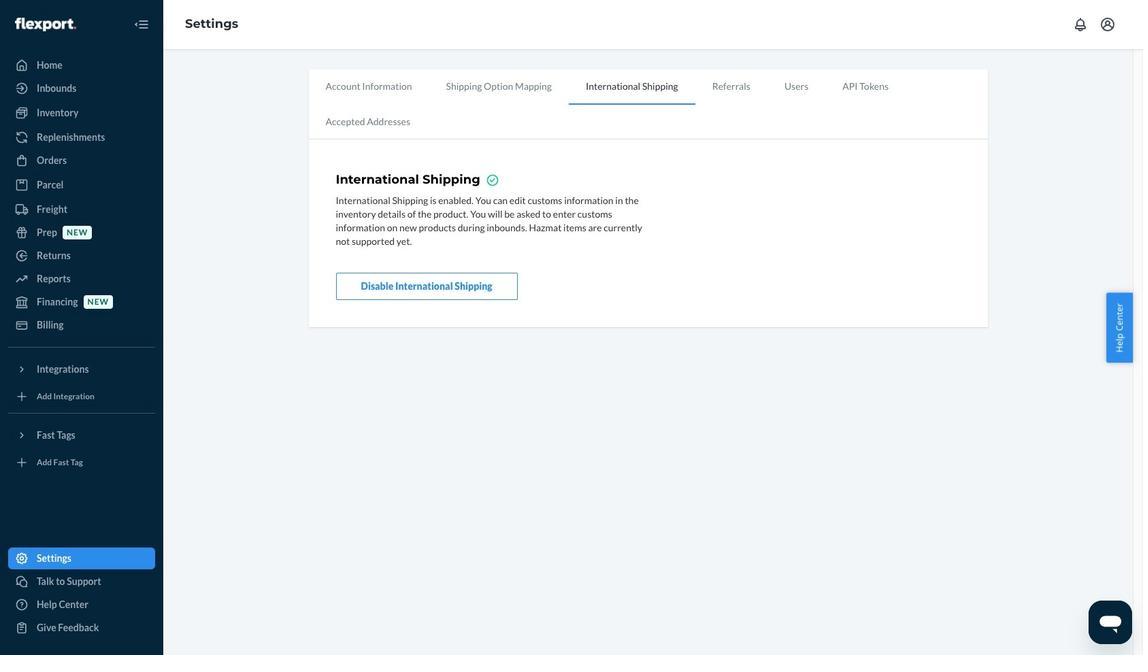 Task type: locate. For each thing, give the bounding box(es) containing it.
flexport logo image
[[15, 18, 76, 31]]

open account menu image
[[1100, 16, 1116, 33]]

tab list
[[309, 69, 988, 140]]

close navigation image
[[133, 16, 150, 33]]

open notifications image
[[1073, 16, 1089, 33]]

tab
[[309, 69, 429, 103], [429, 69, 569, 103], [569, 69, 695, 105], [695, 69, 768, 103], [768, 69, 826, 103], [826, 69, 906, 103], [309, 105, 427, 139]]



Task type: vqa. For each thing, say whether or not it's contained in the screenshot.
tab
yes



